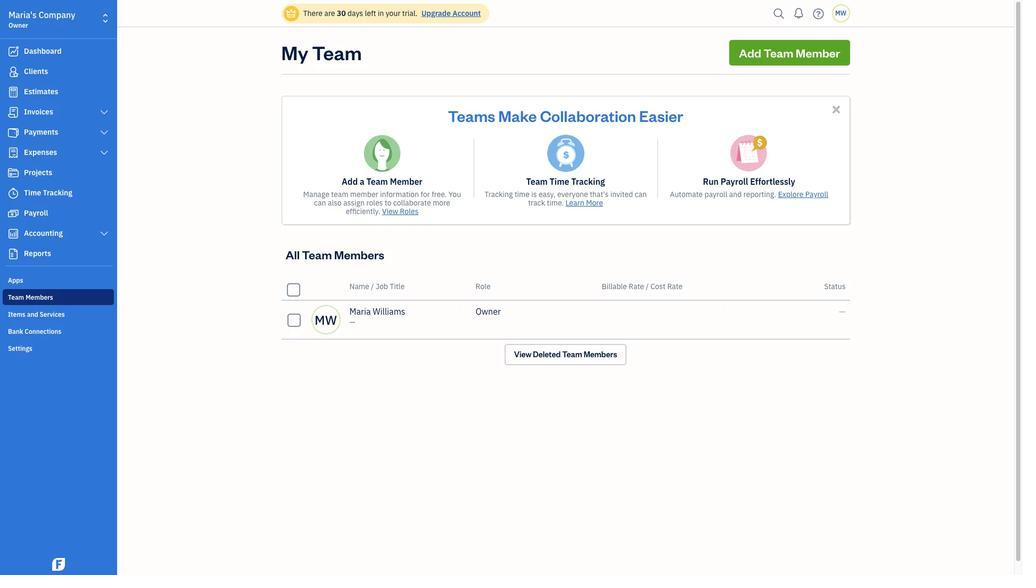 Task type: describe. For each thing, give the bounding box(es) containing it.
settings link
[[3, 340, 114, 356]]

view for view roles
[[382, 207, 398, 216]]

team inside main element
[[8, 293, 24, 301]]

crown image
[[286, 8, 297, 19]]

money image
[[7, 208, 20, 219]]

tracking inside tracking time is easy, everyone that's invited can track time.
[[485, 190, 513, 199]]

explore
[[778, 190, 804, 199]]

bank
[[8, 327, 23, 335]]

mw inside dropdown button
[[835, 9, 847, 17]]

there are 30 days left in your trial. upgrade account
[[303, 9, 481, 18]]

left
[[365, 9, 376, 18]]

view deleted team members link
[[505, 344, 627, 365]]

accounting
[[24, 228, 63, 238]]

chevron large down image for invoices
[[99, 108, 109, 117]]

time.
[[547, 198, 564, 208]]

maria's
[[9, 10, 37, 20]]

all team members
[[286, 247, 384, 262]]

track
[[528, 198, 545, 208]]

payment image
[[7, 127, 20, 138]]

— inside the maria williams —
[[350, 317, 355, 327]]

reports link
[[3, 244, 114, 264]]

name / job title
[[350, 282, 405, 291]]

team inside button
[[764, 45, 794, 60]]

reporting.
[[744, 190, 777, 199]]

team
[[331, 190, 348, 199]]

expenses link
[[3, 143, 114, 162]]

freshbooks image
[[50, 558, 67, 571]]

connections
[[25, 327, 61, 335]]

main element
[[0, 0, 144, 575]]

also
[[328, 198, 342, 208]]

settings
[[8, 344, 32, 352]]

30
[[337, 9, 346, 18]]

payroll
[[705, 190, 728, 199]]

dashboard link
[[3, 42, 114, 61]]

notifications image
[[790, 3, 807, 24]]

clients link
[[3, 62, 114, 81]]

time
[[515, 190, 530, 199]]

reports
[[24, 249, 51, 258]]

company
[[39, 10, 75, 20]]

2 horizontal spatial members
[[584, 349, 617, 359]]

learn more
[[566, 198, 603, 208]]

teams
[[448, 105, 495, 126]]

0 horizontal spatial mw
[[315, 311, 337, 328]]

items and services link
[[3, 306, 114, 322]]

my
[[281, 40, 308, 65]]

member inside button
[[796, 45, 840, 60]]

information
[[380, 190, 419, 199]]

items
[[8, 310, 25, 318]]

role
[[476, 282, 491, 291]]

that's
[[590, 190, 609, 199]]

more
[[586, 198, 603, 208]]

to
[[385, 198, 392, 208]]

invited
[[611, 190, 633, 199]]

billable
[[602, 282, 627, 291]]

expenses
[[24, 147, 57, 157]]

manage
[[303, 190, 329, 199]]

add team member button
[[730, 40, 850, 65]]

dashboard image
[[7, 46, 20, 57]]

tracking inside main element
[[43, 188, 72, 198]]

members inside main element
[[26, 293, 53, 301]]

can for team time tracking
[[635, 190, 647, 199]]

learn
[[566, 198, 584, 208]]

project image
[[7, 168, 20, 178]]

easy,
[[539, 190, 556, 199]]

bank connections link
[[3, 323, 114, 339]]

tracking time is easy, everyone that's invited can track time.
[[485, 190, 647, 208]]

2 / from the left
[[646, 282, 649, 291]]

billable rate / cost rate
[[602, 282, 683, 291]]

in
[[378, 9, 384, 18]]

a
[[360, 176, 365, 187]]

run payroll effortlessly automate payroll and reporting. explore payroll
[[670, 176, 828, 199]]

all
[[286, 247, 300, 262]]

time inside main element
[[24, 188, 41, 198]]

assign
[[343, 198, 365, 208]]

2 rate from the left
[[667, 282, 683, 291]]

you
[[449, 190, 461, 199]]

account
[[453, 9, 481, 18]]

and inside run payroll effortlessly automate payroll and reporting. explore payroll
[[729, 190, 742, 199]]

add team member
[[739, 45, 840, 60]]

upgrade account link
[[419, 9, 481, 18]]

title
[[390, 282, 405, 291]]

add a team member
[[342, 176, 423, 187]]

manage team member information for free. you can also assign roles to collaborate more efficiently.
[[303, 190, 461, 216]]

job
[[376, 282, 388, 291]]

view for view deleted team members
[[514, 349, 532, 359]]

0 vertical spatial time
[[550, 176, 569, 187]]

expense image
[[7, 147, 20, 158]]

is
[[532, 190, 537, 199]]

free.
[[432, 190, 447, 199]]

roles
[[400, 207, 419, 216]]

time tracking link
[[3, 184, 114, 203]]



Task type: locate. For each thing, give the bounding box(es) containing it.
time tracking
[[24, 188, 72, 198]]

/ left job at the left of the page
[[371, 282, 374, 291]]

2 vertical spatial payroll
[[24, 208, 48, 218]]

— down maria
[[350, 317, 355, 327]]

1 horizontal spatial /
[[646, 282, 649, 291]]

1 vertical spatial members
[[26, 293, 53, 301]]

1 horizontal spatial members
[[334, 247, 384, 262]]

deleted
[[533, 349, 561, 359]]

1 horizontal spatial member
[[796, 45, 840, 60]]

estimates
[[24, 87, 58, 96]]

team time tracking image
[[547, 135, 584, 172]]

0 vertical spatial —
[[839, 306, 846, 317]]

chevron large down image up expenses link at the left top of page
[[99, 128, 109, 137]]

search image
[[771, 6, 788, 22]]

1 vertical spatial and
[[27, 310, 38, 318]]

0 horizontal spatial rate
[[629, 282, 644, 291]]

1 horizontal spatial add
[[739, 45, 762, 60]]

members
[[334, 247, 384, 262], [26, 293, 53, 301], [584, 349, 617, 359]]

owner
[[9, 21, 28, 29], [476, 306, 501, 317]]

owner inside 'maria's company owner'
[[9, 21, 28, 29]]

payroll right explore
[[805, 190, 828, 199]]

1 horizontal spatial can
[[635, 190, 647, 199]]

timer image
[[7, 188, 20, 199]]

1 horizontal spatial view
[[514, 349, 532, 359]]

efficiently.
[[346, 207, 380, 216]]

accounting link
[[3, 224, 114, 243]]

1 horizontal spatial owner
[[476, 306, 501, 317]]

team up is
[[526, 176, 548, 187]]

1 horizontal spatial tracking
[[485, 190, 513, 199]]

0 vertical spatial chevron large down image
[[99, 149, 109, 157]]

chevron large down image for expenses
[[99, 149, 109, 157]]

make
[[498, 105, 537, 126]]

0 horizontal spatial time
[[24, 188, 41, 198]]

bank connections
[[8, 327, 61, 335]]

/ left cost
[[646, 282, 649, 291]]

2 vertical spatial members
[[584, 349, 617, 359]]

mw left maria
[[315, 311, 337, 328]]

1 vertical spatial —
[[350, 317, 355, 327]]

2 horizontal spatial tracking
[[571, 176, 605, 187]]

rate right cost
[[667, 282, 683, 291]]

0 vertical spatial payroll
[[721, 176, 748, 187]]

payroll up payroll
[[721, 176, 748, 187]]

effortlessly
[[750, 176, 795, 187]]

chevron large down image down "payroll" link
[[99, 229, 109, 238]]

team down the 30
[[312, 40, 362, 65]]

add for add team member
[[739, 45, 762, 60]]

view
[[382, 207, 398, 216], [514, 349, 532, 359]]

chevron large down image for accounting
[[99, 229, 109, 238]]

team right deleted
[[562, 349, 582, 359]]

add inside button
[[739, 45, 762, 60]]

0 vertical spatial and
[[729, 190, 742, 199]]

go to help image
[[810, 6, 827, 22]]

run
[[703, 176, 719, 187]]

maria's company owner
[[9, 10, 75, 29]]

0 vertical spatial chevron large down image
[[99, 108, 109, 117]]

can inside tracking time is easy, everyone that's invited can track time.
[[635, 190, 647, 199]]

0 horizontal spatial add
[[342, 176, 358, 187]]

status
[[824, 282, 846, 291]]

chevron large down image inside invoices link
[[99, 108, 109, 117]]

1 vertical spatial mw
[[315, 311, 337, 328]]

team right all
[[302, 247, 332, 262]]

your
[[386, 9, 401, 18]]

1 vertical spatial time
[[24, 188, 41, 198]]

can inside manage team member information for free. you can also assign roles to collaborate more efficiently.
[[314, 198, 326, 208]]

0 horizontal spatial tracking
[[43, 188, 72, 198]]

there
[[303, 9, 323, 18]]

can right invited
[[635, 190, 647, 199]]

team down search icon
[[764, 45, 794, 60]]

tracking up that's
[[571, 176, 605, 187]]

add
[[739, 45, 762, 60], [342, 176, 358, 187]]

1 horizontal spatial —
[[839, 306, 846, 317]]

and inside main element
[[27, 310, 38, 318]]

time up easy,
[[550, 176, 569, 187]]

0 horizontal spatial payroll
[[24, 208, 48, 218]]

team members link
[[3, 289, 114, 305]]

0 horizontal spatial view
[[382, 207, 398, 216]]

and right payroll
[[729, 190, 742, 199]]

chevron large down image up the projects link
[[99, 149, 109, 157]]

trial.
[[402, 9, 418, 18]]

rate
[[629, 282, 644, 291], [667, 282, 683, 291]]

0 horizontal spatial and
[[27, 310, 38, 318]]

chevron large down image for payments
[[99, 128, 109, 137]]

automate
[[670, 190, 703, 199]]

member down go to help image
[[796, 45, 840, 60]]

collaboration
[[540, 105, 636, 126]]

0 vertical spatial mw
[[835, 9, 847, 17]]

1 chevron large down image from the top
[[99, 149, 109, 157]]

0 horizontal spatial member
[[390, 176, 423, 187]]

for
[[421, 190, 430, 199]]

0 horizontal spatial —
[[350, 317, 355, 327]]

team
[[312, 40, 362, 65], [764, 45, 794, 60], [367, 176, 388, 187], [526, 176, 548, 187], [302, 247, 332, 262], [8, 293, 24, 301], [562, 349, 582, 359]]

0 vertical spatial add
[[739, 45, 762, 60]]

0 vertical spatial owner
[[9, 21, 28, 29]]

run payroll effortlessly image
[[731, 135, 768, 172]]

cost
[[651, 282, 666, 291]]

2 chevron large down image from the top
[[99, 229, 109, 238]]

0 vertical spatial members
[[334, 247, 384, 262]]

maria williams —
[[350, 306, 405, 327]]

0 horizontal spatial /
[[371, 282, 374, 291]]

1 horizontal spatial and
[[729, 190, 742, 199]]

report image
[[7, 249, 20, 259]]

clients
[[24, 67, 48, 76]]

can left also
[[314, 198, 326, 208]]

name
[[350, 282, 369, 291]]

more
[[433, 198, 450, 208]]

apps link
[[3, 272, 114, 288]]

maria
[[350, 306, 371, 317]]

payroll inside main element
[[24, 208, 48, 218]]

mw button
[[832, 4, 850, 22]]

payments
[[24, 127, 58, 137]]

1 vertical spatial payroll
[[805, 190, 828, 199]]

and right items on the left bottom of page
[[27, 310, 38, 318]]

team right "a"
[[367, 176, 388, 187]]

chevron large down image up 'payments' link
[[99, 108, 109, 117]]

view left roles
[[382, 207, 398, 216]]

1 vertical spatial chevron large down image
[[99, 128, 109, 137]]

chart image
[[7, 228, 20, 239]]

2 chevron large down image from the top
[[99, 128, 109, 137]]

and
[[729, 190, 742, 199], [27, 310, 38, 318]]

view deleted team members
[[514, 349, 617, 359]]

1 vertical spatial view
[[514, 349, 532, 359]]

0 horizontal spatial owner
[[9, 21, 28, 29]]

team members
[[8, 293, 53, 301]]

time right timer icon
[[24, 188, 41, 198]]

items and services
[[8, 310, 65, 318]]

0 horizontal spatial members
[[26, 293, 53, 301]]

tracking
[[571, 176, 605, 187], [43, 188, 72, 198], [485, 190, 513, 199]]

projects
[[24, 168, 52, 177]]

payments link
[[3, 123, 114, 142]]

close image
[[830, 103, 843, 116]]

1 horizontal spatial time
[[550, 176, 569, 187]]

1 chevron large down image from the top
[[99, 108, 109, 117]]

days
[[348, 9, 363, 18]]

payroll
[[721, 176, 748, 187], [805, 190, 828, 199], [24, 208, 48, 218]]

1 / from the left
[[371, 282, 374, 291]]

1 vertical spatial chevron large down image
[[99, 229, 109, 238]]

invoices link
[[3, 103, 114, 122]]

2 horizontal spatial payroll
[[805, 190, 828, 199]]

— down status
[[839, 306, 846, 317]]

can for add a team member
[[314, 198, 326, 208]]

tracking down the projects link
[[43, 188, 72, 198]]

0 vertical spatial view
[[382, 207, 398, 216]]

chevron large down image
[[99, 108, 109, 117], [99, 128, 109, 137]]

chevron large down image
[[99, 149, 109, 157], [99, 229, 109, 238]]

can
[[635, 190, 647, 199], [314, 198, 326, 208]]

rate left cost
[[629, 282, 644, 291]]

1 vertical spatial owner
[[476, 306, 501, 317]]

owner down maria's in the top of the page
[[9, 21, 28, 29]]

payroll up accounting
[[24, 208, 48, 218]]

1 horizontal spatial mw
[[835, 9, 847, 17]]

0 vertical spatial member
[[796, 45, 840, 60]]

teams make collaboration easier
[[448, 105, 683, 126]]

everyone
[[557, 190, 588, 199]]

add a team member image
[[364, 135, 401, 172]]

estimate image
[[7, 87, 20, 97]]

roles
[[366, 198, 383, 208]]

1 horizontal spatial payroll
[[721, 176, 748, 187]]

estimates link
[[3, 83, 114, 102]]

view roles
[[382, 207, 419, 216]]

member
[[796, 45, 840, 60], [390, 176, 423, 187]]

invoice image
[[7, 107, 20, 118]]

collaborate
[[393, 198, 431, 208]]

1 vertical spatial add
[[342, 176, 358, 187]]

add for add a team member
[[342, 176, 358, 187]]

my team
[[281, 40, 362, 65]]

are
[[324, 9, 335, 18]]

owner down the role
[[476, 306, 501, 317]]

projects link
[[3, 163, 114, 183]]

payroll link
[[3, 204, 114, 223]]

team down apps
[[8, 293, 24, 301]]

upgrade
[[422, 9, 451, 18]]

mw right go to help image
[[835, 9, 847, 17]]

0 horizontal spatial can
[[314, 198, 326, 208]]

invoices
[[24, 107, 53, 117]]

team time tracking
[[526, 176, 605, 187]]

1 vertical spatial member
[[390, 176, 423, 187]]

member up information
[[390, 176, 423, 187]]

services
[[40, 310, 65, 318]]

view left deleted
[[514, 349, 532, 359]]

1 rate from the left
[[629, 282, 644, 291]]

williams
[[373, 306, 405, 317]]

dashboard
[[24, 46, 62, 56]]

tracking left 'time'
[[485, 190, 513, 199]]

client image
[[7, 67, 20, 77]]

1 horizontal spatial rate
[[667, 282, 683, 291]]



Task type: vqa. For each thing, say whether or not it's contained in the screenshot.
Style
no



